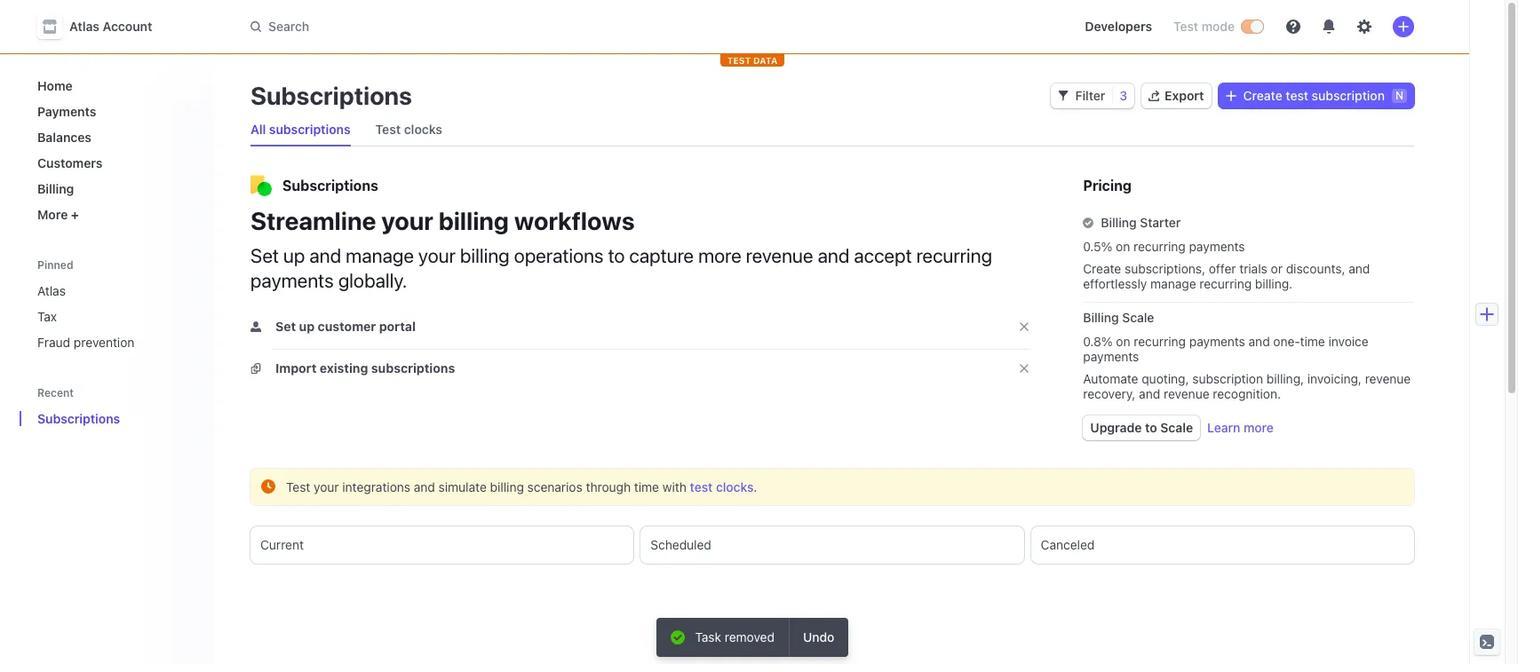 Task type: locate. For each thing, give the bounding box(es) containing it.
task removed
[[695, 630, 775, 645]]

tax
[[37, 309, 57, 324]]

2 vertical spatial subscriptions
[[37, 411, 120, 426]]

core navigation links element
[[30, 71, 201, 229]]

recurring inside streamline your billing workflows set up and manage your billing operations to capture more revenue and accept recurring payments globally.
[[916, 244, 992, 267]]

subscription up learn
[[1193, 371, 1263, 386]]

payments inside 0.5% on recurring payments create subscriptions, offer trials or discounts, and effortlessly manage recurring billing.
[[1189, 239, 1245, 254]]

billing inside 'core navigation links' element
[[37, 181, 74, 196]]

atlas down pinned
[[37, 283, 66, 299]]

0 vertical spatial tab list
[[243, 114, 1414, 147]]

0 horizontal spatial manage
[[346, 244, 414, 267]]

time inside the billing scale 0.8% on recurring payments and one-time invoice payments automate quoting, subscription billing, invoicing, revenue recovery, and revenue recognition.
[[1300, 334, 1325, 349]]

Search search field
[[240, 10, 741, 43]]

test
[[1286, 88, 1309, 103], [690, 480, 713, 495]]

canceled button
[[1031, 527, 1414, 564]]

billing for billing starter
[[1101, 215, 1137, 230]]

account
[[103, 19, 152, 34]]

1 horizontal spatial atlas
[[69, 19, 100, 34]]

1 horizontal spatial clocks
[[716, 480, 754, 495]]

1 on from the top
[[1116, 239, 1130, 254]]

atlas for atlas account
[[69, 19, 100, 34]]

subscriptions down the recent
[[37, 411, 120, 426]]

scale
[[1122, 310, 1154, 325], [1161, 420, 1193, 435]]

0 horizontal spatial clocks
[[404, 122, 442, 137]]

task removed alert dialog
[[656, 618, 849, 657]]

your for integrations
[[314, 480, 339, 495]]

time
[[1300, 334, 1325, 349], [634, 480, 659, 495]]

1 horizontal spatial more
[[1244, 420, 1274, 435]]

0 vertical spatial test
[[1286, 88, 1309, 103]]

scale down effortlessly
[[1122, 310, 1154, 325]]

0 vertical spatial more
[[698, 244, 742, 267]]

0 vertical spatial billing
[[439, 206, 509, 235]]

1 horizontal spatial to
[[1145, 420, 1157, 435]]

more
[[698, 244, 742, 267], [1244, 420, 1274, 435]]

subscription inside the billing scale 0.8% on recurring payments and one-time invoice payments automate quoting, subscription billing, invoicing, revenue recovery, and revenue recognition.
[[1193, 371, 1263, 386]]

upgrade
[[1090, 420, 1142, 435]]

manage left offer
[[1151, 276, 1196, 291]]

0 horizontal spatial time
[[634, 480, 659, 495]]

test
[[727, 55, 751, 66]]

manage inside streamline your billing workflows set up and manage your billing operations to capture more revenue and accept recurring payments globally.
[[346, 244, 414, 267]]

0 vertical spatial scale
[[1122, 310, 1154, 325]]

recurring up 'quoting,'
[[1134, 334, 1186, 349]]

operations
[[514, 244, 604, 267]]

pinned navigation links element
[[30, 251, 204, 357]]

billing up 0.5%
[[1101, 215, 1137, 230]]

2 on from the top
[[1116, 334, 1131, 349]]

atlas inside the pinned element
[[37, 283, 66, 299]]

pinned
[[37, 259, 73, 272]]

2 horizontal spatial test
[[1174, 19, 1199, 34]]

all subscriptions
[[251, 122, 351, 137]]

atlas account
[[69, 19, 152, 34]]

0 vertical spatial atlas
[[69, 19, 100, 34]]

1 vertical spatial subscription
[[1193, 371, 1263, 386]]

and
[[310, 244, 341, 267], [818, 244, 850, 267], [1349, 261, 1370, 276], [1249, 334, 1270, 349], [1139, 386, 1160, 402], [414, 480, 435, 495]]

1 vertical spatial test
[[375, 122, 401, 137]]

0 vertical spatial create
[[1243, 88, 1283, 103]]

subscriptions up streamline
[[283, 178, 378, 194]]

1 vertical spatial up
[[299, 319, 315, 334]]

billing for billing
[[37, 181, 74, 196]]

1 vertical spatial manage
[[1151, 276, 1196, 291]]

payments
[[37, 104, 96, 119]]

billing
[[439, 206, 509, 235], [460, 244, 510, 267], [490, 480, 524, 495]]

recurring inside the billing scale 0.8% on recurring payments and one-time invoice payments automate quoting, subscription billing, invoicing, revenue recovery, and revenue recognition.
[[1134, 334, 1186, 349]]

1 horizontal spatial manage
[[1151, 276, 1196, 291]]

test right 'all subscriptions'
[[375, 122, 401, 137]]

Search text field
[[240, 10, 741, 43]]

.
[[754, 480, 757, 495]]

customers link
[[30, 148, 201, 178]]

n
[[1396, 89, 1404, 102]]

payments up offer
[[1189, 239, 1245, 254]]

1 horizontal spatial time
[[1300, 334, 1325, 349]]

on
[[1116, 239, 1130, 254], [1116, 334, 1131, 349]]

0 vertical spatial your
[[381, 206, 433, 235]]

1 horizontal spatial subscriptions
[[371, 361, 455, 376]]

time left with
[[634, 480, 659, 495]]

home
[[37, 78, 73, 93]]

test clocks link
[[690, 480, 754, 495]]

atlas
[[69, 19, 100, 34], [37, 283, 66, 299]]

subscriptions down the portal
[[371, 361, 455, 376]]

import existing subscriptions
[[275, 361, 455, 376]]

1 vertical spatial atlas
[[37, 283, 66, 299]]

subscriptions inside recent navigation links element
[[37, 411, 120, 426]]

test right svg image
[[1286, 88, 1309, 103]]

0 horizontal spatial to
[[608, 244, 625, 267]]

0 vertical spatial on
[[1116, 239, 1130, 254]]

atlas inside button
[[69, 19, 100, 34]]

home link
[[30, 71, 201, 100]]

and left accept
[[818, 244, 850, 267]]

1 vertical spatial svg image
[[251, 322, 261, 332]]

billing up 0.8% on the right of the page
[[1083, 310, 1119, 325]]

1 vertical spatial billing
[[460, 244, 510, 267]]

test up the current
[[286, 480, 310, 495]]

or
[[1271, 261, 1283, 276]]

0 horizontal spatial atlas
[[37, 283, 66, 299]]

svg image for set up customer portal
[[251, 322, 261, 332]]

on right 0.8% on the right of the page
[[1116, 334, 1131, 349]]

1 vertical spatial tab list
[[251, 527, 1414, 564]]

payments up set up customer portal dropdown button
[[251, 269, 334, 292]]

to
[[608, 244, 625, 267], [1145, 420, 1157, 435]]

subscription
[[1312, 88, 1385, 103], [1193, 371, 1263, 386]]

to inside streamline your billing workflows set up and manage your billing operations to capture more revenue and accept recurring payments globally.
[[608, 244, 625, 267]]

set up import
[[275, 319, 296, 334]]

test for test clocks
[[375, 122, 401, 137]]

clocks
[[404, 122, 442, 137], [716, 480, 754, 495]]

0 vertical spatial set
[[251, 244, 279, 267]]

0 horizontal spatial test
[[690, 480, 713, 495]]

1 vertical spatial subscriptions
[[283, 178, 378, 194]]

2 vertical spatial your
[[314, 480, 339, 495]]

svg image inside the import existing subscriptions dropdown button
[[251, 363, 261, 374]]

payments inside streamline your billing workflows set up and manage your billing operations to capture more revenue and accept recurring payments globally.
[[251, 269, 334, 292]]

quoting,
[[1142, 371, 1189, 386]]

up inside streamline your billing workflows set up and manage your billing operations to capture more revenue and accept recurring payments globally.
[[283, 244, 305, 267]]

1 vertical spatial clocks
[[716, 480, 754, 495]]

automate
[[1083, 371, 1139, 386]]

0 vertical spatial manage
[[346, 244, 414, 267]]

recurring
[[1134, 239, 1186, 254], [916, 244, 992, 267], [1200, 276, 1252, 291], [1134, 334, 1186, 349]]

pin to navigation image
[[185, 412, 199, 426]]

set down streamline
[[251, 244, 279, 267]]

more right capture
[[698, 244, 742, 267]]

2 vertical spatial svg image
[[251, 363, 261, 374]]

2 vertical spatial billing
[[490, 480, 524, 495]]

test inside tab list
[[375, 122, 401, 137]]

your
[[381, 206, 433, 235], [418, 244, 456, 267], [314, 480, 339, 495]]

test left "mode"
[[1174, 19, 1199, 34]]

1 vertical spatial on
[[1116, 334, 1131, 349]]

1 vertical spatial billing
[[1101, 215, 1137, 230]]

0 vertical spatial clocks
[[404, 122, 442, 137]]

0.5% on recurring payments create subscriptions, offer trials or discounts, and effortlessly manage recurring billing.
[[1083, 239, 1370, 291]]

1 vertical spatial set
[[275, 319, 296, 334]]

0 horizontal spatial subscriptions
[[269, 122, 351, 137]]

and up the upgrade to scale
[[1139, 386, 1160, 402]]

1 vertical spatial subscriptions
[[371, 361, 455, 376]]

pinned element
[[30, 276, 201, 357]]

removed
[[725, 630, 775, 645]]

0 vertical spatial up
[[283, 244, 305, 267]]

import
[[275, 361, 317, 376]]

time left invoice
[[1300, 334, 1325, 349]]

recognition.
[[1213, 386, 1281, 402]]

subscriptions right all
[[269, 122, 351, 137]]

to left capture
[[608, 244, 625, 267]]

2 horizontal spatial revenue
[[1365, 371, 1411, 386]]

fraud
[[37, 335, 70, 350]]

0 vertical spatial to
[[608, 244, 625, 267]]

create down 0.5%
[[1083, 261, 1121, 276]]

2 vertical spatial billing
[[1083, 310, 1119, 325]]

create
[[1243, 88, 1283, 103], [1083, 261, 1121, 276]]

0 vertical spatial subscription
[[1312, 88, 1385, 103]]

manage up globally.
[[346, 244, 414, 267]]

time for through
[[634, 480, 659, 495]]

0 horizontal spatial scale
[[1122, 310, 1154, 325]]

invoicing,
[[1308, 371, 1362, 386]]

manage
[[346, 244, 414, 267], [1151, 276, 1196, 291]]

subscriptions
[[269, 122, 351, 137], [371, 361, 455, 376]]

set
[[251, 244, 279, 267], [275, 319, 296, 334]]

recurring right accept
[[916, 244, 992, 267]]

task
[[695, 630, 721, 645]]

tab list
[[243, 114, 1414, 147], [251, 527, 1414, 564]]

recent
[[37, 386, 74, 400]]

filter
[[1076, 88, 1105, 103]]

1 horizontal spatial test
[[375, 122, 401, 137]]

more
[[37, 207, 68, 222]]

0 horizontal spatial subscription
[[1193, 371, 1263, 386]]

subscription left n
[[1312, 88, 1385, 103]]

0 horizontal spatial revenue
[[746, 244, 813, 267]]

scenarios
[[527, 480, 583, 495]]

1 vertical spatial to
[[1145, 420, 1157, 435]]

svg image inside set up customer portal dropdown button
[[251, 322, 261, 332]]

subscriptions up 'all subscriptions'
[[251, 81, 412, 110]]

0 vertical spatial time
[[1300, 334, 1325, 349]]

on right 0.5%
[[1116, 239, 1130, 254]]

2 vertical spatial test
[[286, 480, 310, 495]]

learn
[[1208, 420, 1241, 435]]

workflows
[[514, 206, 635, 235]]

create test subscription
[[1243, 88, 1385, 103]]

0 vertical spatial subscriptions
[[269, 122, 351, 137]]

recent navigation links element
[[20, 378, 215, 434]]

set inside streamline your billing workflows set up and manage your billing operations to capture more revenue and accept recurring payments globally.
[[251, 244, 279, 267]]

up left customer
[[299, 319, 315, 334]]

0 horizontal spatial more
[[698, 244, 742, 267]]

svg image
[[1058, 91, 1068, 101], [251, 322, 261, 332], [251, 363, 261, 374]]

to right upgrade
[[1145, 420, 1157, 435]]

up down streamline
[[283, 244, 305, 267]]

test right with
[[690, 480, 713, 495]]

scale left learn
[[1161, 420, 1193, 435]]

up
[[283, 244, 305, 267], [299, 319, 315, 334]]

discounts,
[[1286, 261, 1346, 276]]

0 vertical spatial test
[[1174, 19, 1199, 34]]

1 horizontal spatial scale
[[1161, 420, 1193, 435]]

and right discounts,
[[1349, 261, 1370, 276]]

your for billing
[[381, 206, 433, 235]]

integrations
[[342, 480, 410, 495]]

atlas left account
[[69, 19, 100, 34]]

payments up recognition.
[[1189, 334, 1245, 349]]

0 horizontal spatial create
[[1083, 261, 1121, 276]]

developers
[[1085, 19, 1152, 34]]

create right svg image
[[1243, 88, 1283, 103]]

1 vertical spatial scale
[[1161, 420, 1193, 435]]

all
[[251, 122, 266, 137]]

0 vertical spatial billing
[[37, 181, 74, 196]]

1 vertical spatial create
[[1083, 261, 1121, 276]]

tab list containing current
[[251, 527, 1414, 564]]

billing up more +
[[37, 181, 74, 196]]

more right learn
[[1244, 420, 1274, 435]]

fraud prevention
[[37, 335, 134, 350]]

billing
[[37, 181, 74, 196], [1101, 215, 1137, 230], [1083, 310, 1119, 325]]

subscriptions
[[251, 81, 412, 110], [283, 178, 378, 194], [37, 411, 120, 426]]

1 vertical spatial time
[[634, 480, 659, 495]]

billing inside the billing scale 0.8% on recurring payments and one-time invoice payments automate quoting, subscription billing, invoicing, revenue recovery, and revenue recognition.
[[1083, 310, 1119, 325]]



Task type: describe. For each thing, give the bounding box(es) containing it.
test clocks link
[[368, 117, 450, 142]]

all subscriptions link
[[243, 117, 358, 142]]

more inside streamline your billing workflows set up and manage your billing operations to capture more revenue and accept recurring payments globally.
[[698, 244, 742, 267]]

1 horizontal spatial create
[[1243, 88, 1283, 103]]

to inside 'button'
[[1145, 420, 1157, 435]]

payments link
[[30, 97, 201, 126]]

svg image for import existing subscriptions
[[251, 363, 261, 374]]

up inside dropdown button
[[299, 319, 315, 334]]

mode
[[1202, 19, 1235, 34]]

customer
[[318, 319, 376, 334]]

billing for billing scale 0.8% on recurring payments and one-time invoice payments automate quoting, subscription billing, invoicing, revenue recovery, and revenue recognition.
[[1083, 310, 1119, 325]]

current button
[[251, 527, 634, 564]]

atlas account button
[[37, 14, 170, 39]]

0 vertical spatial svg image
[[1058, 91, 1068, 101]]

set inside set up customer portal dropdown button
[[275, 319, 296, 334]]

developers link
[[1078, 12, 1159, 41]]

portal
[[379, 319, 416, 334]]

export button
[[1142, 84, 1211, 108]]

billing starter
[[1101, 215, 1181, 230]]

tab list containing all subscriptions
[[243, 114, 1414, 147]]

billing,
[[1267, 371, 1304, 386]]

svg image
[[1226, 91, 1236, 101]]

revenue inside streamline your billing workflows set up and manage your billing operations to capture more revenue and accept recurring payments globally.
[[746, 244, 813, 267]]

pricing
[[1083, 178, 1132, 194]]

customers
[[37, 155, 103, 171]]

trials
[[1240, 261, 1268, 276]]

tax link
[[30, 302, 201, 331]]

globally.
[[338, 269, 407, 292]]

prevention
[[74, 335, 134, 350]]

set up customer portal
[[275, 319, 416, 334]]

on inside 0.5% on recurring payments create subscriptions, offer trials or discounts, and effortlessly manage recurring billing.
[[1116, 239, 1130, 254]]

capture
[[629, 244, 694, 267]]

subscriptions,
[[1125, 261, 1206, 276]]

0.5%
[[1083, 239, 1113, 254]]

settings image
[[1358, 20, 1372, 34]]

export
[[1165, 88, 1204, 103]]

on inside the billing scale 0.8% on recurring payments and one-time invoice payments automate quoting, subscription billing, invoicing, revenue recovery, and revenue recognition.
[[1116, 334, 1131, 349]]

test your integrations and simulate billing scenarios through time with test clocks .
[[286, 480, 757, 495]]

current
[[260, 538, 304, 553]]

scheduled
[[651, 538, 712, 553]]

atlas for atlas
[[37, 283, 66, 299]]

upgrade to scale
[[1090, 420, 1193, 435]]

recurring up subscriptions,
[[1134, 239, 1186, 254]]

starter
[[1140, 215, 1181, 230]]

subscriptions inside dropdown button
[[371, 361, 455, 376]]

through
[[586, 480, 631, 495]]

data
[[753, 55, 778, 66]]

effortlessly
[[1083, 276, 1147, 291]]

1 horizontal spatial subscription
[[1312, 88, 1385, 103]]

subscriptions link
[[30, 404, 176, 434]]

1 vertical spatial your
[[418, 244, 456, 267]]

and down streamline
[[310, 244, 341, 267]]

time for one-
[[1300, 334, 1325, 349]]

streamline
[[251, 206, 376, 235]]

streamline your billing workflows set up and manage your billing operations to capture more revenue and accept recurring payments globally.
[[251, 206, 992, 292]]

+
[[71, 207, 79, 222]]

and left simulate
[[414, 480, 435, 495]]

scheduled button
[[641, 527, 1024, 564]]

balances
[[37, 130, 91, 145]]

balances link
[[30, 123, 201, 152]]

help image
[[1286, 20, 1301, 34]]

0.8%
[[1083, 334, 1113, 349]]

manage inside 0.5% on recurring payments create subscriptions, offer trials or discounts, and effortlessly manage recurring billing.
[[1151, 276, 1196, 291]]

canceled
[[1041, 538, 1095, 553]]

create inside 0.5% on recurring payments create subscriptions, offer trials or discounts, and effortlessly manage recurring billing.
[[1083, 261, 1121, 276]]

one-
[[1274, 334, 1300, 349]]

billing scale 0.8% on recurring payments and one-time invoice payments automate quoting, subscription billing, invoicing, revenue recovery, and revenue recognition.
[[1083, 310, 1411, 402]]

0 vertical spatial subscriptions
[[251, 81, 412, 110]]

and inside 0.5% on recurring payments create subscriptions, offer trials or discounts, and effortlessly manage recurring billing.
[[1349, 261, 1370, 276]]

recovery,
[[1083, 386, 1136, 402]]

with
[[663, 480, 687, 495]]

undo button
[[789, 618, 849, 657]]

invoice
[[1329, 334, 1369, 349]]

payments up automate
[[1083, 349, 1139, 364]]

test mode
[[1174, 19, 1235, 34]]

recurring left billing. in the top of the page
[[1200, 276, 1252, 291]]

fraud prevention link
[[30, 328, 201, 357]]

1 horizontal spatial test
[[1286, 88, 1309, 103]]

upgrade to scale button
[[1083, 416, 1200, 441]]

atlas link
[[30, 276, 201, 306]]

existing
[[320, 361, 368, 376]]

test clocks
[[375, 122, 442, 137]]

simulate
[[439, 480, 487, 495]]

learn more
[[1208, 420, 1274, 435]]

test for test mode
[[1174, 19, 1199, 34]]

clocks inside tab list
[[404, 122, 442, 137]]

scale inside the billing scale 0.8% on recurring payments and one-time invoice payments automate quoting, subscription billing, invoicing, revenue recovery, and revenue recognition.
[[1122, 310, 1154, 325]]

offer
[[1209, 261, 1236, 276]]

1 horizontal spatial revenue
[[1164, 386, 1210, 402]]

1 vertical spatial more
[[1244, 420, 1274, 435]]

1 vertical spatial test
[[690, 480, 713, 495]]

set up customer portal button
[[251, 318, 419, 336]]

undo
[[803, 630, 835, 645]]

and left "one-"
[[1249, 334, 1270, 349]]

scale inside the upgrade to scale 'button'
[[1161, 420, 1193, 435]]

billing link
[[30, 174, 201, 203]]

0 horizontal spatial test
[[286, 480, 310, 495]]

learn more link
[[1208, 419, 1274, 437]]

3
[[1120, 88, 1128, 103]]

more +
[[37, 207, 79, 222]]

billing.
[[1255, 276, 1293, 291]]

import existing subscriptions button
[[251, 360, 459, 378]]

search
[[268, 19, 309, 34]]

accept
[[854, 244, 912, 267]]



Task type: vqa. For each thing, say whether or not it's contained in the screenshot.
if
no



